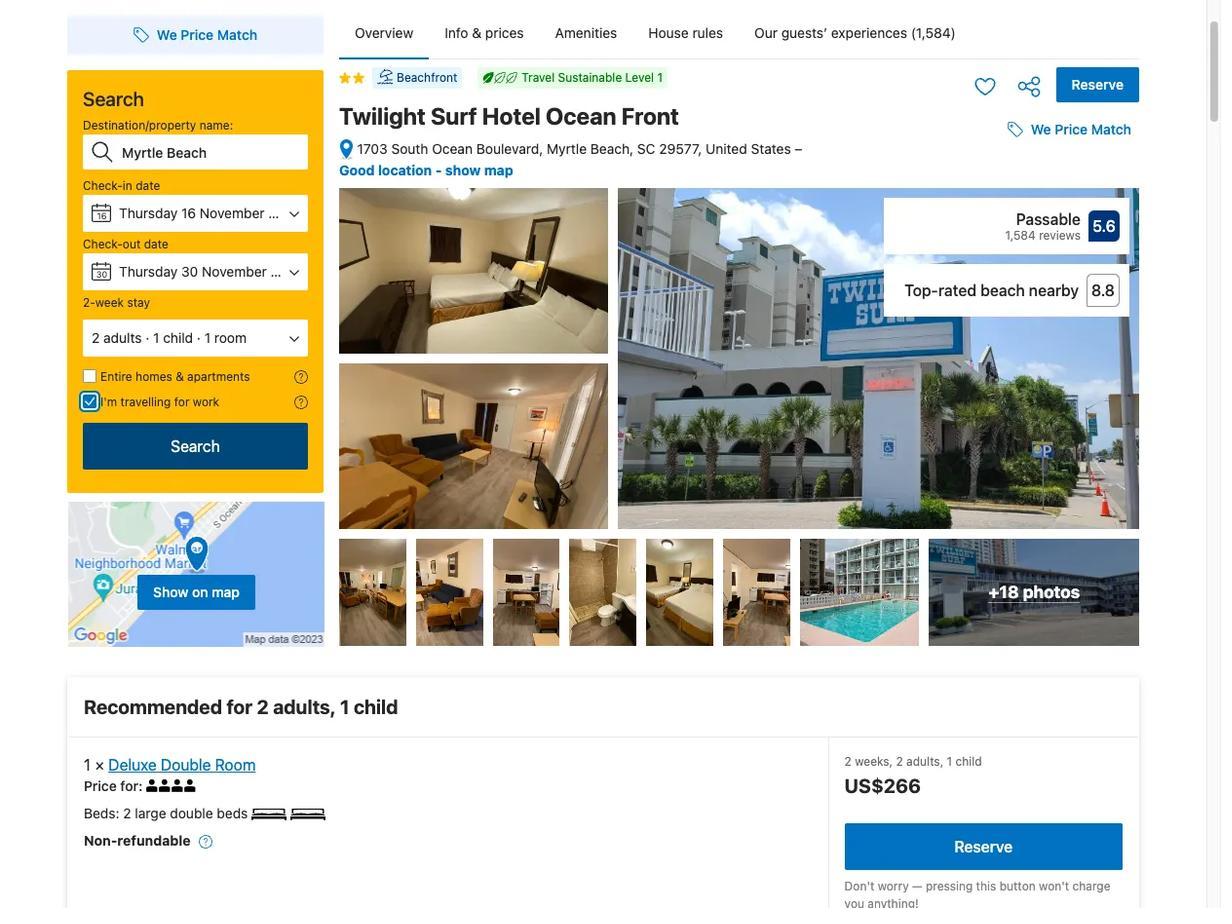 Task type: locate. For each thing, give the bounding box(es) containing it.
16 up 'thursday 30 november 2023'
[[181, 205, 196, 221]]

2 weeks, 2 adults, 1 child us$266
[[845, 755, 982, 797]]

non-refundable
[[84, 833, 191, 849]]

occupancy image down 1 × deluxe double room
[[159, 780, 172, 793]]

search
[[83, 88, 144, 110], [171, 438, 220, 455]]

november
[[200, 205, 265, 221], [202, 263, 267, 280]]

0 vertical spatial november
[[200, 205, 265, 221]]

for up room
[[227, 696, 253, 719]]

child
[[163, 330, 193, 346], [354, 696, 398, 719], [956, 755, 982, 769]]

non-
[[84, 833, 117, 849]]

0 horizontal spatial match
[[217, 26, 257, 43]]

0 horizontal spatial we price match button
[[126, 18, 265, 53]]

0 vertical spatial we price match
[[157, 26, 257, 43]]

1 vertical spatial date
[[144, 237, 168, 252]]

0 vertical spatial match
[[217, 26, 257, 43]]

for
[[174, 395, 190, 409], [227, 696, 253, 719], [120, 778, 138, 795]]

0 vertical spatial date
[[136, 178, 160, 193]]

1 vertical spatial child
[[354, 696, 398, 719]]

1 vertical spatial thursday
[[119, 263, 178, 280]]

check- for out
[[83, 237, 123, 252]]

map right on on the bottom left of the page
[[212, 584, 240, 600]]

beach,
[[591, 140, 634, 157]]

1 horizontal spatial ·
[[197, 330, 201, 346]]

0 horizontal spatial child
[[163, 330, 193, 346]]

0 horizontal spatial for
[[120, 778, 138, 795]]

1 horizontal spatial for
[[174, 395, 190, 409]]

0 vertical spatial reserve
[[1072, 76, 1124, 93]]

1 horizontal spatial search
[[171, 438, 220, 455]]

1 vertical spatial reserve
[[955, 838, 1013, 856]]

search section
[[59, 0, 331, 648]]

1 vertical spatial price
[[1055, 121, 1088, 138]]

reserve inside 'reserve' button
[[1072, 76, 1124, 93]]

occupancy image down the double
[[184, 780, 197, 793]]

2 inside button
[[92, 330, 100, 346]]

child inside 2 weeks, 2 adults, 1 child us$266
[[956, 755, 982, 769]]

reserve for 'reserve' button at right top
[[1072, 76, 1124, 93]]

deluxe
[[108, 757, 157, 774]]

button
[[1000, 879, 1036, 894]]

we price match button
[[126, 18, 265, 53], [1000, 112, 1140, 147]]

2 horizontal spatial child
[[956, 755, 982, 769]]

map
[[484, 162, 513, 178], [212, 584, 240, 600]]

1 horizontal spatial ocean
[[546, 102, 617, 130]]

apartments
[[187, 369, 250, 384]]

0 horizontal spatial &
[[176, 369, 184, 384]]

1 check- from the top
[[83, 178, 123, 193]]

price up name:
[[181, 26, 214, 43]]

1 horizontal spatial reserve
[[1072, 76, 1124, 93]]

2 for 2 weeks, 2 adults, 1 child us$266
[[845, 755, 852, 769]]

for down deluxe
[[120, 778, 138, 795]]

2 check- from the top
[[83, 237, 123, 252]]

1 vertical spatial &
[[176, 369, 184, 384]]

2 horizontal spatial price
[[1055, 121, 1088, 138]]

for for 2
[[227, 696, 253, 719]]

0 vertical spatial 2023
[[268, 205, 301, 221]]

us$266
[[845, 775, 921, 797]]

we up passable
[[1031, 121, 1052, 138]]

occupancy image
[[146, 780, 159, 793]]

we up destination/property name:
[[157, 26, 177, 43]]

· right adults on the top left of page
[[146, 330, 149, 346]]

deluxe double room link
[[108, 757, 256, 774]]

2-
[[83, 295, 95, 310]]

adults, inside 2 weeks, 2 adults, 1 child us$266
[[907, 755, 944, 769]]

0 vertical spatial we
[[157, 26, 177, 43]]

1 horizontal spatial we price match
[[1031, 121, 1132, 138]]

price down 'reserve' button at right top
[[1055, 121, 1088, 138]]

november down "thursday 16 november 2023"
[[202, 263, 267, 280]]

0 horizontal spatial ocean
[[432, 140, 473, 157]]

top-
[[905, 282, 939, 299]]

we price match up name:
[[157, 26, 257, 43]]

map inside 1703 south ocean boulevard, myrtle beach, sc 29577, united states – good location - show map
[[484, 162, 513, 178]]

0 vertical spatial &
[[472, 24, 482, 41]]

16 down check-in date
[[97, 211, 107, 221]]

reviews
[[1039, 228, 1081, 243]]

2023
[[268, 205, 301, 221], [271, 263, 304, 280]]

refundable
[[117, 833, 191, 849]]

thursday down out
[[119, 263, 178, 280]]

2023 down "thursday 16 november 2023"
[[271, 263, 304, 280]]

1 thursday from the top
[[119, 205, 178, 221]]

info & prices
[[445, 24, 524, 41]]

2023 for thursday 16 november 2023
[[268, 205, 301, 221]]

ocean inside 1703 south ocean boulevard, myrtle beach, sc 29577, united states – good location - show map
[[432, 140, 473, 157]]

destination/property
[[83, 118, 196, 133]]

1703 south ocean boulevard, myrtle beach, sc 29577, united states – good location - show map
[[339, 140, 803, 178]]

1 horizontal spatial map
[[484, 162, 513, 178]]

Where are you going? field
[[114, 135, 308, 170]]

date
[[136, 178, 160, 193], [144, 237, 168, 252]]

1 · from the left
[[146, 330, 149, 346]]

1 vertical spatial ocean
[[432, 140, 473, 157]]

stay
[[127, 295, 150, 310]]

info
[[445, 24, 468, 41]]

thursday
[[119, 205, 178, 221], [119, 263, 178, 280]]

prices
[[485, 24, 524, 41]]

0 horizontal spatial map
[[212, 584, 240, 600]]

adults
[[103, 330, 142, 346]]

sc
[[637, 140, 656, 157]]

november up 'thursday 30 november 2023'
[[200, 205, 265, 221]]

2 thursday from the top
[[119, 263, 178, 280]]

occupancy image down the deluxe double room link
[[172, 780, 184, 793]]

our guests' experiences (1,584) link
[[739, 8, 972, 58]]

& right info at top
[[472, 24, 482, 41]]

amenities link
[[540, 8, 633, 58]]

2 vertical spatial child
[[956, 755, 982, 769]]

0 vertical spatial map
[[484, 162, 513, 178]]

1 vertical spatial we
[[1031, 121, 1052, 138]]

· left room
[[197, 330, 201, 346]]

0 vertical spatial check-
[[83, 178, 123, 193]]

anything!
[[868, 897, 919, 909]]

we price match button up name:
[[126, 18, 265, 53]]

0 horizontal spatial we
[[157, 26, 177, 43]]

0 vertical spatial search
[[83, 88, 144, 110]]

reserve for reserve link
[[955, 838, 1013, 856]]

large
[[135, 805, 166, 822]]

check- up check-out date
[[83, 178, 123, 193]]

match down 'reserve' button at right top
[[1092, 121, 1132, 138]]

price down '1 ×'
[[84, 778, 117, 795]]

1 vertical spatial map
[[212, 584, 240, 600]]

1 vertical spatial check-
[[83, 237, 123, 252]]

30 up week at the top left of the page
[[96, 269, 108, 280]]

passable
[[1016, 211, 1081, 228]]

ocean up show at the top left of page
[[432, 140, 473, 157]]

0 horizontal spatial 16
[[97, 211, 107, 221]]

thursday down in on the left of page
[[119, 205, 178, 221]]

check- up week at the top left of the page
[[83, 237, 123, 252]]

reserve
[[1072, 76, 1124, 93], [955, 838, 1013, 856]]

don't
[[845, 879, 875, 894]]

search down 'work'
[[171, 438, 220, 455]]

check- for in
[[83, 178, 123, 193]]

passable 1,584 reviews
[[1006, 211, 1081, 243]]

occupancy image
[[159, 780, 172, 793], [172, 780, 184, 793], [184, 780, 197, 793]]

check-out date
[[83, 237, 168, 252]]

2
[[92, 330, 100, 346], [257, 696, 269, 719], [845, 755, 852, 769], [896, 755, 903, 769], [123, 805, 131, 822]]

homes
[[136, 369, 172, 384]]

rated okay element
[[894, 208, 1081, 231]]

0 vertical spatial ocean
[[546, 102, 617, 130]]

we price match button down 'reserve' button at right top
[[1000, 112, 1140, 147]]

price
[[181, 26, 214, 43], [1055, 121, 1088, 138], [84, 778, 117, 795]]

show on map
[[153, 584, 240, 600]]

–
[[795, 140, 803, 157]]

1 horizontal spatial price
[[181, 26, 214, 43]]

date right out
[[144, 237, 168, 252]]

destination/property name:
[[83, 118, 233, 133]]

0 vertical spatial adults,
[[273, 696, 336, 719]]

2 vertical spatial price
[[84, 778, 117, 795]]

1 horizontal spatial child
[[354, 696, 398, 719]]

0 vertical spatial price
[[181, 26, 214, 43]]

1 inside 2 weeks, 2 adults, 1 child us$266
[[947, 755, 953, 769]]

& right homes
[[176, 369, 184, 384]]

house rules link
[[633, 8, 739, 58]]

ocean up myrtle
[[546, 102, 617, 130]]

2023 up 'thursday 30 november 2023'
[[268, 205, 301, 221]]

2 occupancy image from the left
[[172, 780, 184, 793]]

2 vertical spatial for
[[120, 778, 138, 795]]

house
[[649, 24, 689, 41]]

0 horizontal spatial reserve
[[955, 838, 1013, 856]]

0 vertical spatial for
[[174, 395, 190, 409]]

reserve inside reserve link
[[955, 838, 1013, 856]]

30 down "thursday 16 november 2023"
[[181, 263, 198, 280]]

we price match down 'reserve' button at right top
[[1031, 121, 1132, 138]]

1 vertical spatial adults,
[[907, 755, 944, 769]]

worry
[[878, 879, 909, 894]]

1 horizontal spatial we price match button
[[1000, 112, 1140, 147]]

2 horizontal spatial for
[[227, 696, 253, 719]]

states
[[751, 140, 791, 157]]

1 vertical spatial for
[[227, 696, 253, 719]]

0 vertical spatial thursday
[[119, 205, 178, 221]]

search button
[[83, 423, 308, 470]]

we price match
[[157, 26, 257, 43], [1031, 121, 1132, 138]]

date right in on the left of page
[[136, 178, 160, 193]]

front
[[622, 102, 679, 130]]

+18 photos
[[989, 582, 1080, 603]]

0 vertical spatial child
[[163, 330, 193, 346]]

1 vertical spatial search
[[171, 438, 220, 455]]

1 horizontal spatial adults,
[[907, 755, 944, 769]]

price inside 'search' section
[[181, 26, 214, 43]]

if you select this option, we'll show you popular business travel features like breakfast, wifi and free parking. image
[[294, 396, 308, 409], [294, 396, 308, 409]]

1 occupancy image from the left
[[159, 780, 172, 793]]

1 ×
[[84, 757, 104, 774]]

this
[[976, 879, 997, 894]]

match
[[217, 26, 257, 43], [1092, 121, 1132, 138]]

sustainable
[[558, 70, 622, 85]]

twilight surf hotel ocean front
[[339, 102, 679, 130]]

1 vertical spatial november
[[202, 263, 267, 280]]

for left 'work'
[[174, 395, 190, 409]]

2023 for thursday 30 november 2023
[[271, 263, 304, 280]]

won't
[[1039, 879, 1070, 894]]

1 vertical spatial match
[[1092, 121, 1132, 138]]

match inside 'search' section
[[217, 26, 257, 43]]

match up name:
[[217, 26, 257, 43]]

29577,
[[659, 140, 702, 157]]

map down boulevard,
[[484, 162, 513, 178]]

1 horizontal spatial 16
[[181, 205, 196, 221]]

+18
[[989, 582, 1019, 603]]

check-
[[83, 178, 123, 193], [83, 237, 123, 252]]

1
[[657, 70, 663, 85], [153, 330, 159, 346], [204, 330, 211, 346], [340, 696, 349, 719], [947, 755, 953, 769]]

&
[[472, 24, 482, 41], [176, 369, 184, 384]]

0 horizontal spatial adults,
[[273, 696, 336, 719]]

check-in date
[[83, 178, 160, 193]]

-
[[436, 162, 442, 178]]

0 vertical spatial we price match button
[[126, 18, 265, 53]]

1 horizontal spatial &
[[472, 24, 482, 41]]

search up destination/property
[[83, 88, 144, 110]]

child inside button
[[163, 330, 193, 346]]

for inside 'search' section
[[174, 395, 190, 409]]

0 horizontal spatial ·
[[146, 330, 149, 346]]

date for check-out date
[[144, 237, 168, 252]]

0 horizontal spatial we price match
[[157, 26, 257, 43]]

1 vertical spatial 2023
[[271, 263, 304, 280]]

our
[[755, 24, 778, 41]]



Task type: vqa. For each thing, say whether or not it's contained in the screenshot.
rightmost to
no



Task type: describe. For each thing, give the bounding box(es) containing it.
beachfront
[[397, 70, 458, 85]]

beds
[[217, 805, 248, 822]]

5.6
[[1093, 218, 1116, 235]]

adults, for for
[[273, 696, 336, 719]]

more details on meals and payment options image
[[198, 836, 212, 850]]

2-week stay
[[83, 295, 150, 310]]

search inside button
[[171, 438, 220, 455]]

date for check-in date
[[136, 178, 160, 193]]

good
[[339, 162, 375, 178]]

week
[[95, 295, 124, 310]]

beach
[[981, 282, 1025, 299]]

2 · from the left
[[197, 330, 201, 346]]

top-rated beach nearby
[[905, 282, 1079, 299]]

double
[[161, 757, 211, 774]]

charge
[[1073, 879, 1111, 894]]

(1,584)
[[911, 24, 956, 41]]

on
[[192, 584, 208, 600]]

name:
[[200, 118, 233, 133]]

top-rated beach nearby element
[[894, 279, 1079, 302]]

beds:
[[84, 805, 123, 822]]

rated
[[939, 282, 977, 299]]

8.8 element
[[1087, 274, 1120, 307]]

our guests' experiences (1,584)
[[755, 24, 956, 41]]

weeks,
[[855, 755, 893, 769]]

0 horizontal spatial search
[[83, 88, 144, 110]]

experiences
[[831, 24, 908, 41]]

we price match inside 'search' section
[[157, 26, 257, 43]]

we'll show you stays where you can have the entire place to yourself image
[[294, 370, 308, 384]]

child for 2
[[956, 755, 982, 769]]

1 vertical spatial we price match
[[1031, 121, 1132, 138]]

—
[[913, 879, 923, 894]]

reserve button
[[1056, 67, 1140, 102]]

reserve link
[[845, 824, 1123, 870]]

room
[[215, 757, 256, 774]]

3 occupancy image from the left
[[184, 780, 197, 793]]

guests'
[[782, 24, 828, 41]]

level
[[625, 70, 654, 85]]

2 large double beds
[[123, 805, 248, 822]]

price for :
[[84, 778, 146, 795]]

2 for 2 large double beds
[[123, 805, 131, 822]]

recommended for 2 adults,  1 child
[[84, 696, 398, 719]]

i'm
[[100, 395, 117, 409]]

show
[[153, 584, 189, 600]]

0 horizontal spatial price
[[84, 778, 117, 795]]

room
[[214, 330, 247, 346]]

2 adults · 1 child · 1 room button
[[83, 320, 308, 357]]

travel
[[522, 70, 555, 85]]

show
[[445, 162, 481, 178]]

november for 30
[[202, 263, 267, 280]]

thursday for thursday 16 november 2023
[[119, 205, 178, 221]]

8.8
[[1092, 282, 1115, 299]]

we'll show you stays where you can have the entire place to yourself image
[[294, 370, 308, 384]]

:
[[138, 778, 143, 795]]

boulevard,
[[477, 140, 543, 157]]

nearby
[[1029, 282, 1079, 299]]

& inside 'search' section
[[176, 369, 184, 384]]

0 horizontal spatial 30
[[96, 269, 108, 280]]

in
[[123, 178, 132, 193]]

1 horizontal spatial we
[[1031, 121, 1052, 138]]

child for recommended
[[354, 696, 398, 719]]

double
[[170, 805, 213, 822]]

thursday for thursday 30 november 2023
[[119, 263, 178, 280]]

travelling
[[120, 395, 171, 409]]

rules
[[693, 24, 723, 41]]

1 vertical spatial we price match button
[[1000, 112, 1140, 147]]

recommended
[[84, 696, 222, 719]]

1 horizontal spatial match
[[1092, 121, 1132, 138]]

adults, for weeks,
[[907, 755, 944, 769]]

we price match button inside 'search' section
[[126, 18, 265, 53]]

good location - show map button
[[339, 162, 513, 178]]

+18 photos link
[[929, 539, 1140, 646]]

out
[[123, 237, 141, 252]]

we inside 'search' section
[[157, 26, 177, 43]]

map inside 'search' section
[[212, 584, 240, 600]]

entire
[[100, 369, 132, 384]]

2 for 2 adults · 1 child · 1 room
[[92, 330, 100, 346]]

united
[[706, 140, 747, 157]]

thursday 30 november 2023
[[119, 263, 304, 280]]

november for 16
[[200, 205, 265, 221]]

entire homes & apartments
[[100, 369, 250, 384]]

1,584
[[1006, 228, 1036, 243]]

south
[[391, 140, 428, 157]]

1 horizontal spatial 30
[[181, 263, 198, 280]]

myrtle
[[547, 140, 587, 157]]

pressing
[[926, 879, 973, 894]]

thursday 16 november 2023
[[119, 205, 301, 221]]

& inside info & prices link
[[472, 24, 482, 41]]

amenities
[[555, 24, 617, 41]]

don't worry — pressing this button won't charge you anything!
[[845, 879, 1111, 909]]

i'm travelling for work
[[100, 395, 219, 409]]

overview link
[[339, 8, 429, 58]]

scored 5.6 element
[[1089, 211, 1120, 242]]

info & prices link
[[429, 8, 540, 58]]

for for :
[[120, 778, 138, 795]]

work
[[193, 395, 219, 409]]

photos
[[1023, 582, 1080, 603]]

location
[[378, 162, 432, 178]]

click to open map view image
[[339, 138, 354, 161]]



